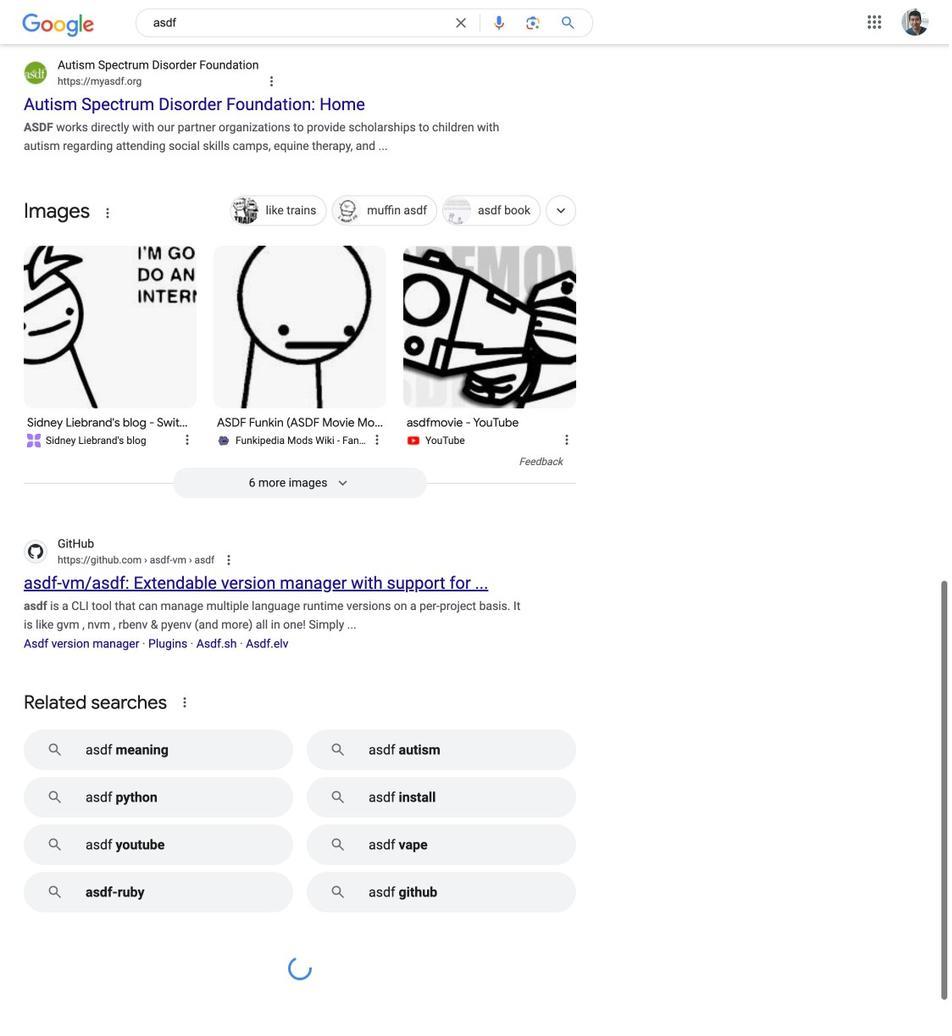 Task type: locate. For each thing, give the bounding box(es) containing it.
Search text field
[[153, 14, 442, 36]]

sidney liebrand's blog - switching to asdf version manager image
[[24, 246, 197, 409]]

None search field
[[0, 0, 593, 40]]

search by voice image
[[491, 14, 508, 31]]

None text field
[[58, 553, 215, 568], [142, 555, 215, 566], [58, 553, 215, 568], [142, 555, 215, 566]]

search by image image
[[525, 14, 542, 31]]

None text field
[[58, 74, 142, 89]]



Task type: vqa. For each thing, say whether or not it's contained in the screenshot.
DEC associated with New
no



Task type: describe. For each thing, give the bounding box(es) containing it.
asdfmovie - youtube image
[[403, 246, 576, 409]]

google image
[[22, 14, 95, 37]]

asdf funkin (asdf movie mod) | funkipedia mods wiki | fandom image
[[214, 246, 387, 409]]



